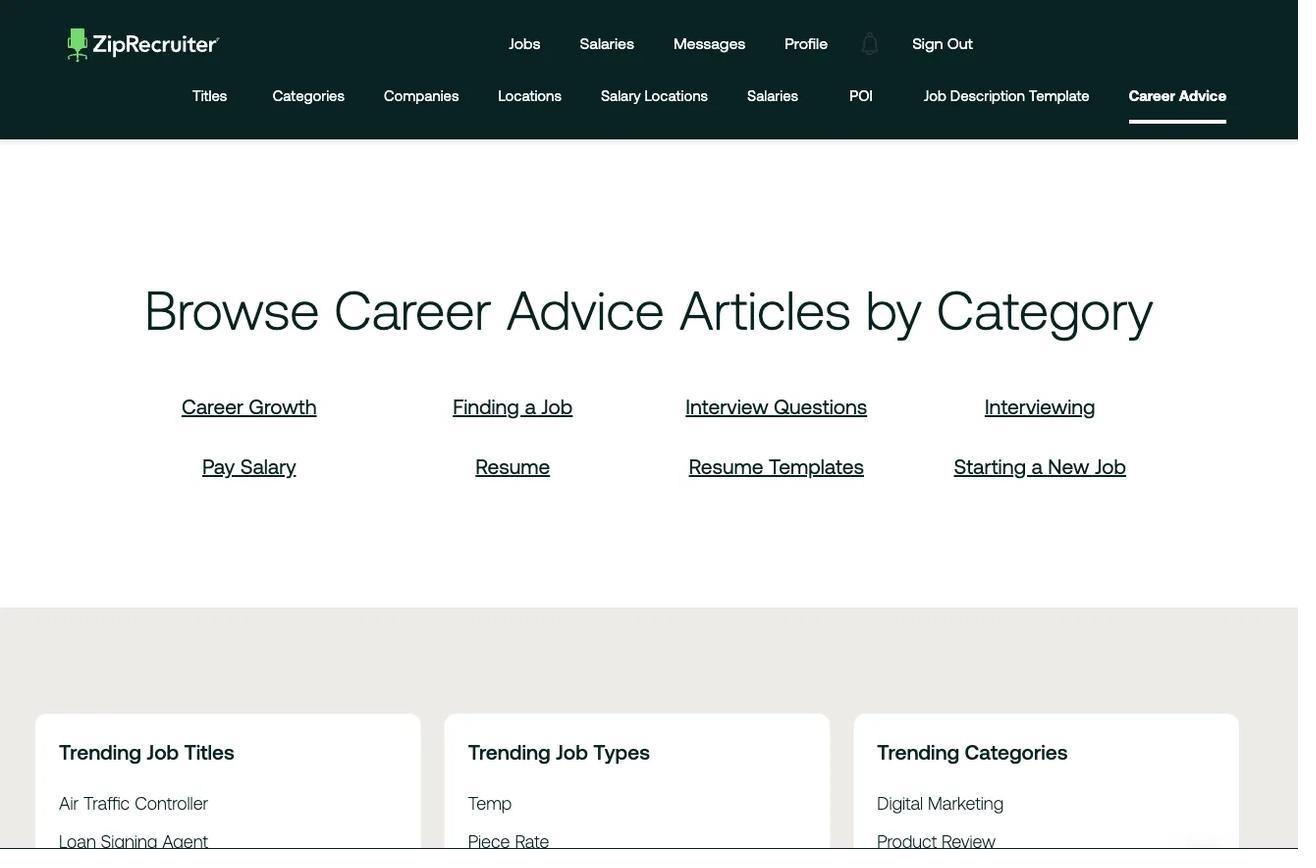 Task type: describe. For each thing, give the bounding box(es) containing it.
career growth
[[182, 395, 317, 418]]

interviewing link
[[985, 395, 1096, 418]]

0 horizontal spatial salary
[[240, 455, 296, 478]]

locations link
[[499, 72, 562, 124]]

tabs element
[[186, 72, 1247, 124]]

controller
[[135, 794, 208, 814]]

articles
[[680, 279, 852, 341]]

starting a new job link
[[954, 455, 1127, 478]]

air traffic controller link
[[59, 794, 208, 814]]

interviewing
[[985, 395, 1096, 418]]

sign out
[[913, 34, 973, 53]]

finding a job
[[453, 395, 573, 418]]

career for career advice
[[1130, 87, 1176, 104]]

trending for trending job titles
[[59, 741, 141, 764]]

description
[[951, 87, 1026, 104]]

resume link
[[476, 455, 550, 478]]

poi
[[850, 87, 873, 104]]

trending job types
[[468, 741, 650, 764]]

starting a new job
[[954, 455, 1127, 478]]

pay
[[202, 455, 235, 478]]

air traffic controller
[[59, 794, 208, 814]]

resume templates link
[[689, 455, 864, 478]]

notifications image
[[848, 21, 893, 66]]

advice inside tabs element
[[1180, 87, 1227, 104]]

out
[[948, 34, 973, 53]]

template
[[1029, 87, 1090, 104]]

a for finding
[[525, 395, 536, 418]]

profile
[[785, 34, 828, 53]]

sign out link
[[898, 16, 988, 72]]

category
[[937, 279, 1154, 341]]

0 horizontal spatial salaries link
[[565, 16, 649, 72]]

pay salary
[[202, 455, 296, 478]]

temp
[[468, 794, 512, 814]]

browse career advice articles by category
[[145, 279, 1154, 341]]

poi link
[[838, 72, 885, 124]]

interview questions
[[686, 395, 868, 418]]

marketing
[[928, 794, 1004, 814]]

finding a job link
[[453, 395, 573, 418]]

interview
[[686, 395, 769, 418]]

interview questions link
[[686, 395, 868, 418]]

job description template
[[924, 87, 1090, 104]]

growth
[[249, 395, 317, 418]]

trending job titles
[[59, 741, 235, 764]]

career growth link
[[182, 395, 317, 418]]

air
[[59, 794, 79, 814]]

job right finding
[[542, 395, 573, 418]]

job up controller
[[147, 741, 179, 764]]

companies link
[[384, 72, 459, 124]]



Task type: vqa. For each thing, say whether or not it's contained in the screenshot.


Task type: locate. For each thing, give the bounding box(es) containing it.
salary right pay at the bottom
[[240, 455, 296, 478]]

salaries
[[580, 34, 635, 53], [748, 87, 799, 104]]

1 trending from the left
[[59, 741, 141, 764]]

messages link
[[659, 16, 761, 72]]

trending up temp
[[468, 741, 551, 764]]

job inside tabs element
[[924, 87, 947, 104]]

1 locations from the left
[[499, 87, 562, 104]]

2 vertical spatial career
[[182, 395, 243, 418]]

0 horizontal spatial trending
[[59, 741, 141, 764]]

0 horizontal spatial categories
[[273, 87, 345, 104]]

1 vertical spatial salaries
[[748, 87, 799, 104]]

0 vertical spatial advice
[[1180, 87, 1227, 104]]

0 horizontal spatial resume
[[476, 455, 550, 478]]

0 vertical spatial career
[[1130, 87, 1176, 104]]

career for career growth
[[182, 395, 243, 418]]

a left new
[[1032, 455, 1043, 478]]

categories link
[[273, 72, 345, 124]]

titles inside titles link
[[193, 87, 227, 104]]

finding
[[453, 395, 520, 418]]

types
[[594, 741, 650, 764]]

1 horizontal spatial advice
[[1180, 87, 1227, 104]]

companies
[[384, 87, 459, 104]]

job left description
[[924, 87, 947, 104]]

1 vertical spatial career
[[334, 279, 492, 341]]

2 trending from the left
[[468, 741, 551, 764]]

digital marketing
[[878, 794, 1004, 814]]

temp link
[[468, 794, 512, 814]]

1 horizontal spatial a
[[1032, 455, 1043, 478]]

0 vertical spatial salaries
[[580, 34, 635, 53]]

a right finding
[[525, 395, 536, 418]]

browse
[[145, 279, 320, 341]]

locations
[[499, 87, 562, 104], [645, 87, 708, 104]]

starting
[[954, 455, 1027, 478]]

main element
[[52, 16, 1247, 72]]

digital marketing link
[[878, 794, 1004, 814]]

job
[[924, 87, 947, 104], [542, 395, 573, 418], [1095, 455, 1127, 478], [147, 741, 179, 764], [556, 741, 588, 764]]

2 horizontal spatial career
[[1130, 87, 1176, 104]]

trending for trending categories
[[878, 741, 960, 764]]

1 vertical spatial categories
[[965, 741, 1068, 764]]

1 vertical spatial advice
[[506, 279, 665, 341]]

1 horizontal spatial trending
[[468, 741, 551, 764]]

a
[[525, 395, 536, 418], [1032, 455, 1043, 478]]

salaries up salary locations
[[580, 34, 635, 53]]

templates
[[769, 455, 864, 478]]

digital
[[878, 794, 924, 814]]

categories inside tabs element
[[273, 87, 345, 104]]

jobs
[[509, 34, 541, 53]]

0 vertical spatial a
[[525, 395, 536, 418]]

career advice link
[[1130, 72, 1227, 120]]

1 horizontal spatial locations
[[645, 87, 708, 104]]

a for starting
[[1032, 455, 1043, 478]]

locations down jobs link
[[499, 87, 562, 104]]

titles down ziprecruiter image
[[193, 87, 227, 104]]

trending up traffic
[[59, 741, 141, 764]]

0 horizontal spatial locations
[[499, 87, 562, 104]]

resume for resume templates
[[689, 455, 764, 478]]

resume for resume link
[[476, 455, 550, 478]]

resume down interview
[[689, 455, 764, 478]]

titles up controller
[[184, 741, 235, 764]]

career inside tabs element
[[1130, 87, 1176, 104]]

salary inside tabs element
[[601, 87, 641, 104]]

trending for trending job types
[[468, 741, 551, 764]]

pay salary link
[[202, 455, 296, 478]]

advice
[[1180, 87, 1227, 104], [506, 279, 665, 341]]

titles
[[193, 87, 227, 104], [184, 741, 235, 764]]

trending
[[59, 741, 141, 764], [468, 741, 551, 764], [878, 741, 960, 764]]

salary down main element
[[601, 87, 641, 104]]

1 horizontal spatial salaries link
[[748, 72, 799, 124]]

resume down finding a job
[[476, 455, 550, 478]]

2 locations from the left
[[645, 87, 708, 104]]

ziprecruiter image
[[68, 28, 220, 62]]

salary
[[601, 87, 641, 104], [240, 455, 296, 478]]

1 resume from the left
[[476, 455, 550, 478]]

messages
[[674, 34, 746, 53]]

1 vertical spatial titles
[[184, 741, 235, 764]]

categories
[[273, 87, 345, 104], [965, 741, 1068, 764]]

jobs link
[[494, 16, 556, 72]]

job right new
[[1095, 455, 1127, 478]]

job description template link
[[924, 72, 1090, 124]]

salaries inside main element
[[580, 34, 635, 53]]

salaries down the profile link
[[748, 87, 799, 104]]

0 horizontal spatial advice
[[506, 279, 665, 341]]

0 horizontal spatial career
[[182, 395, 243, 418]]

salaries inside tabs element
[[748, 87, 799, 104]]

0 vertical spatial categories
[[273, 87, 345, 104]]

resume templates
[[689, 455, 864, 478]]

1 horizontal spatial categories
[[965, 741, 1068, 764]]

profile link
[[771, 16, 843, 72]]

1 vertical spatial salary
[[240, 455, 296, 478]]

2 horizontal spatial trending
[[878, 741, 960, 764]]

0 horizontal spatial salaries
[[580, 34, 635, 53]]

sign
[[913, 34, 944, 53]]

salaries link up salary locations
[[565, 16, 649, 72]]

1 horizontal spatial salaries
[[748, 87, 799, 104]]

3 trending from the left
[[878, 741, 960, 764]]

locations down main element
[[645, 87, 708, 104]]

0 vertical spatial titles
[[193, 87, 227, 104]]

by
[[866, 279, 922, 341]]

1 horizontal spatial salary
[[601, 87, 641, 104]]

0 horizontal spatial a
[[525, 395, 536, 418]]

resume
[[476, 455, 550, 478], [689, 455, 764, 478]]

titles link
[[186, 72, 233, 124]]

new
[[1049, 455, 1090, 478]]

salary locations link
[[601, 72, 708, 124]]

trending categories
[[878, 741, 1068, 764]]

trending up digital
[[878, 741, 960, 764]]

salary locations
[[601, 87, 708, 104]]

traffic
[[84, 794, 130, 814]]

1 vertical spatial a
[[1032, 455, 1043, 478]]

job left types
[[556, 741, 588, 764]]

2 resume from the left
[[689, 455, 764, 478]]

salaries link down profile
[[748, 72, 799, 124]]

1 horizontal spatial career
[[334, 279, 492, 341]]

career advice
[[1130, 87, 1227, 104]]

questions
[[774, 395, 868, 418]]

1 horizontal spatial resume
[[689, 455, 764, 478]]

career
[[1130, 87, 1176, 104], [334, 279, 492, 341], [182, 395, 243, 418]]

0 vertical spatial salary
[[601, 87, 641, 104]]

salaries link
[[565, 16, 649, 72], [748, 72, 799, 124]]



